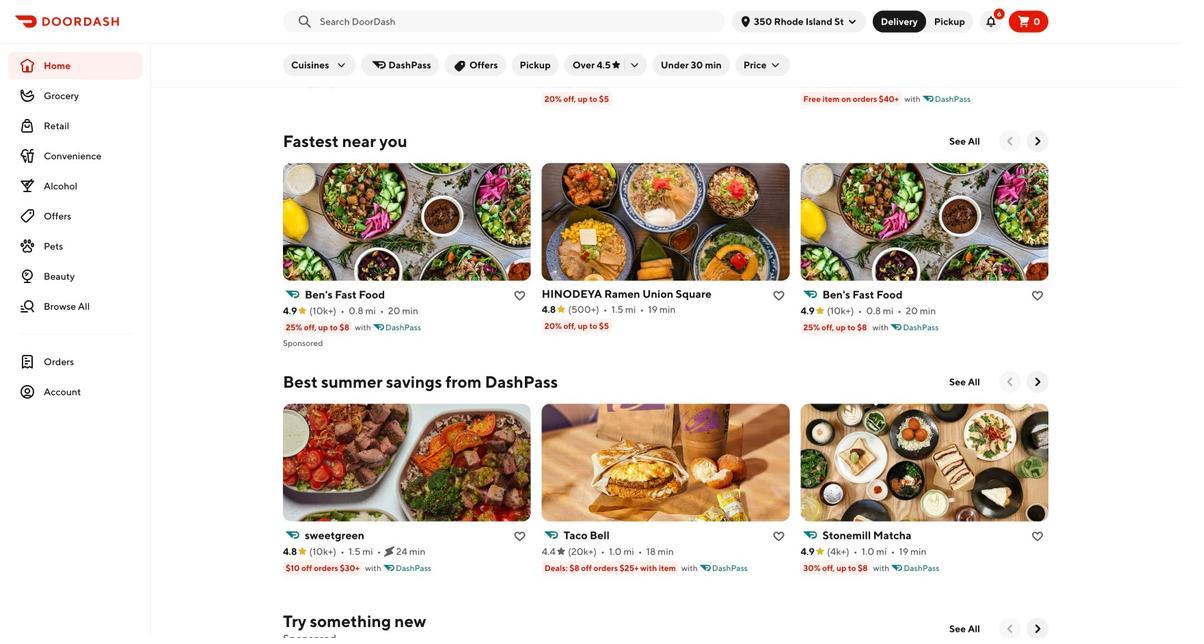 Task type: describe. For each thing, give the bounding box(es) containing it.
next button of carousel image for 1st previous button of carousel image
[[1032, 134, 1045, 148]]

Store search: begin typing to search for stores available on DoorDash text field
[[320, 15, 718, 28]]

1 previous button of carousel image from the top
[[1004, 134, 1018, 148]]

notification bell image
[[986, 16, 997, 27]]



Task type: vqa. For each thing, say whether or not it's contained in the screenshot.
2nd Previous button of carousel icon from the bottom of the page
yes



Task type: locate. For each thing, give the bounding box(es) containing it.
1 vertical spatial next button of carousel image
[[1032, 375, 1045, 389]]

next button of carousel image
[[1032, 622, 1045, 636]]

next button of carousel image for previous button of carousel icon
[[1032, 375, 1045, 389]]

1 next button of carousel image from the top
[[1032, 134, 1045, 148]]

2 previous button of carousel image from the top
[[1004, 622, 1018, 636]]

0 vertical spatial previous button of carousel image
[[1004, 134, 1018, 148]]

next button of carousel image
[[1032, 134, 1045, 148], [1032, 375, 1045, 389]]

click to add this store to your saved list image
[[515, 62, 526, 73]]

0 vertical spatial next button of carousel image
[[1032, 134, 1045, 148]]

1 vertical spatial previous button of carousel image
[[1004, 622, 1018, 636]]

click to add this store to your saved list image
[[774, 62, 785, 73], [515, 290, 526, 301], [774, 290, 785, 301], [1033, 290, 1044, 301], [515, 531, 526, 542], [774, 531, 785, 542], [1033, 531, 1044, 542]]

None button
[[873, 11, 927, 32], [916, 11, 974, 32], [873, 11, 927, 32], [916, 11, 974, 32]]

previous button of carousel image
[[1004, 375, 1018, 389]]

2 next button of carousel image from the top
[[1032, 375, 1045, 389]]

previous button of carousel image
[[1004, 134, 1018, 148], [1004, 622, 1018, 636]]

toggle order method (delivery or pickup) option group
[[873, 11, 974, 32]]



